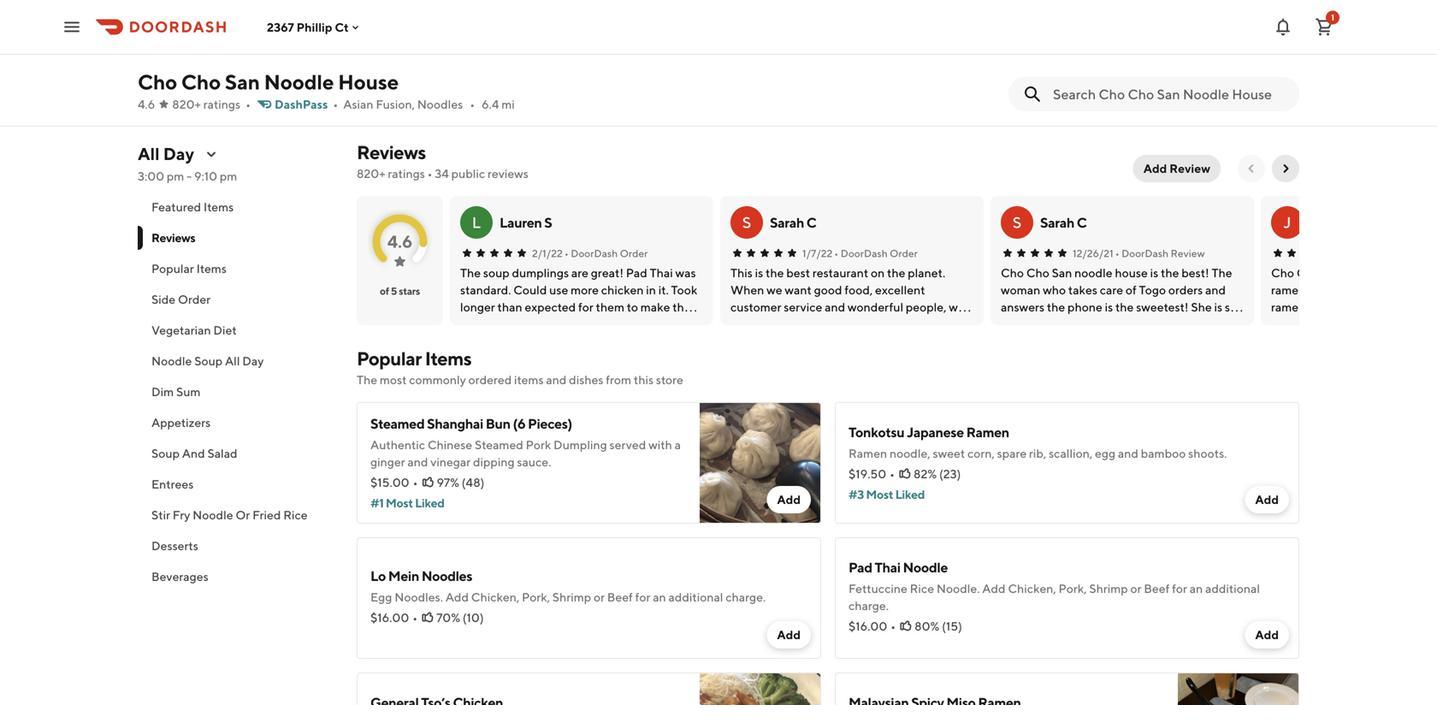 Task type: locate. For each thing, give the bounding box(es) containing it.
ramen down malaysian
[[631, 74, 674, 90]]

popular inside button
[[151, 261, 194, 276]]

1 horizontal spatial $16.00
[[849, 619, 888, 633]]

1 horizontal spatial reviews
[[357, 141, 426, 163]]

pork, inside pad thai noodle fettuccine rice noodle. add chicken, pork, shrimp or beef for an additional charge.
[[1059, 581, 1087, 596]]

0 horizontal spatial or
[[594, 590, 605, 604]]

chicken,
[[1008, 581, 1056, 596], [471, 590, 520, 604]]

1 vertical spatial with
[[649, 438, 672, 452]]

day up 3:00 pm - 9:10 pm
[[163, 144, 194, 164]]

$16.00 down fettuccine
[[849, 619, 888, 633]]

rice left noodle.
[[910, 581, 934, 596]]

and down authentic
[[408, 455, 428, 469]]

0 horizontal spatial and
[[408, 455, 428, 469]]

house
[[338, 70, 399, 94]]

cho
[[138, 70, 177, 94], [181, 70, 221, 94]]

and
[[546, 373, 567, 387], [1118, 446, 1139, 460], [408, 455, 428, 469]]

1 horizontal spatial most
[[866, 487, 893, 501]]

2 c from the left
[[1077, 214, 1087, 231]]

(6 inside steamed shanghai bun (6 pieces) authentic chinese steamed pork dumpling served with a ginger and vinegar dipping sauce.
[[513, 415, 526, 432]]

1 horizontal spatial rice
[[910, 581, 934, 596]]

0 horizontal spatial $16.00
[[370, 610, 409, 625]]

1 vertical spatial shanghai
[[427, 415, 483, 432]]

1 horizontal spatial for
[[1172, 581, 1188, 596]]

doordash right 12/26/21 at the top
[[1122, 247, 1169, 259]]

3:00 pm - 9:10 pm
[[138, 169, 237, 183]]

add button for pad thai noodle
[[1245, 621, 1289, 649]]

steamed up dipping
[[475, 438, 524, 452]]

1 horizontal spatial c
[[1077, 214, 1087, 231]]

pm left -
[[167, 169, 184, 183]]

3:00
[[138, 169, 164, 183]]

1 sarah c from the left
[[770, 214, 817, 231]]

sarah c up 12/26/21 at the top
[[1040, 214, 1087, 231]]

2367 phillip ct
[[267, 20, 349, 34]]

soup and salad button
[[138, 438, 336, 469]]

soup left and
[[151, 446, 180, 460]]

$16.00 • down fettuccine
[[849, 619, 896, 633]]

an inside pad thai noodle fettuccine rice noodle. add chicken, pork, shrimp or beef for an additional charge.
[[1190, 581, 1203, 596]]

0 vertical spatial ratings
[[203, 97, 241, 111]]

0 horizontal spatial for
[[635, 590, 651, 604]]

items inside 'button'
[[204, 200, 234, 214]]

noodle,
[[890, 446, 931, 460]]

noodles inside lo mein noodles egg noodles. add chicken, pork, shrimp or beef for an additional charge.
[[422, 568, 472, 584]]

820+ down the reviews link
[[357, 166, 386, 181]]

noodle up dashpass
[[264, 70, 334, 94]]

0 vertical spatial shanghai
[[417, 55, 473, 71]]

0 vertical spatial 4.6
[[138, 97, 155, 111]]

items for popular items the most commonly ordered items and dishes from this store
[[425, 347, 472, 370]]

0 horizontal spatial all
[[138, 144, 160, 164]]

1 horizontal spatial 4.6
[[387, 231, 413, 252]]

shrimp inside lo mein noodles egg noodles. add chicken, pork, shrimp or beef for an additional charge.
[[553, 590, 591, 604]]

review
[[1170, 161, 1211, 175], [1171, 247, 1205, 259]]

doordash right 1/7/22
[[841, 247, 888, 259]]

ordered
[[468, 373, 512, 387]]

1 vertical spatial day
[[242, 354, 264, 368]]

1 vertical spatial soup
[[151, 446, 180, 460]]

0 vertical spatial bun
[[360, 74, 385, 90]]

1 horizontal spatial with
[[824, 55, 850, 71]]

popular up the most
[[357, 347, 422, 370]]

0 horizontal spatial liked
[[415, 496, 445, 510]]

1 vertical spatial review
[[1171, 247, 1205, 259]]

• doordash order
[[564, 247, 648, 259], [834, 247, 918, 259]]

noodle right 'thai'
[[903, 559, 948, 575]]

0 horizontal spatial reviews
[[151, 231, 195, 245]]

shanghai inside steamed shanghai bun (6 pieces) authentic chinese steamed pork dumpling served with a ginger and vinegar dipping sauce.
[[427, 415, 483, 432]]

chicken, right noodle.
[[1008, 581, 1056, 596]]

• doordash order right 2/1/22
[[564, 247, 648, 259]]

c up 1/7/22
[[807, 214, 817, 231]]

1 horizontal spatial chicken,
[[1008, 581, 1056, 596]]

1 horizontal spatial beef
[[1144, 581, 1170, 596]]

fried
[[252, 508, 281, 522]]

shanghai up 'chinese'
[[427, 415, 483, 432]]

items inside button
[[196, 261, 227, 276]]

or
[[1131, 581, 1142, 596], [594, 590, 605, 604]]

most down $15.00 •
[[386, 496, 413, 510]]

beef
[[1144, 581, 1170, 596], [607, 590, 633, 604]]

0 horizontal spatial beef
[[607, 590, 633, 604]]

1 vertical spatial 820+
[[357, 166, 386, 181]]

spicy
[[693, 55, 726, 71]]

dishes
[[569, 373, 604, 387]]

tonkotsu
[[849, 424, 905, 440]]

sum
[[176, 385, 201, 399]]

shanghai up asian fusion, noodles • 6.4 mi
[[417, 55, 473, 71]]

soup
[[194, 354, 223, 368], [151, 446, 180, 460]]

1 horizontal spatial sarah c
[[1040, 214, 1087, 231]]

all up 3:00
[[138, 144, 160, 164]]

1 horizontal spatial doordash
[[841, 247, 888, 259]]

1 horizontal spatial shrimp
[[1089, 581, 1128, 596]]

reviews for reviews 820+ ratings • 34 public reviews
[[357, 141, 426, 163]]

review left previous icon
[[1170, 161, 1211, 175]]

items up commonly
[[425, 347, 472, 370]]

store
[[656, 373, 684, 387]]

pieces) for steamed shanghai bun (6 pieces) authentic chinese steamed pork dumpling served with a ginger and vinegar dipping sauce.
[[528, 415, 572, 432]]

1 vertical spatial rice
[[910, 581, 934, 596]]

4.6 up all day
[[138, 97, 155, 111]]

3 doordash from the left
[[1122, 247, 1169, 259]]

for inside pad thai noodle fettuccine rice noodle. add chicken, pork, shrimp or beef for an additional charge.
[[1172, 581, 1188, 596]]

stir fry noodle or fried rice
[[151, 508, 308, 522]]

1 vertical spatial ratings
[[388, 166, 425, 181]]

2 sarah c from the left
[[1040, 214, 1087, 231]]

1 button
[[1307, 10, 1342, 44]]

1 vertical spatial ramen
[[966, 424, 1010, 440]]

charge.
[[726, 590, 766, 604], [849, 598, 889, 613]]

pieces) inside steamed shanghai bun (6 pieces) $15.00
[[402, 74, 447, 90]]

1 horizontal spatial cho
[[181, 70, 221, 94]]

• right 2/1/22
[[564, 247, 569, 259]]

ramen for japanese
[[849, 446, 887, 460]]

shanghai inside steamed shanghai bun (6 pieces) $15.00
[[417, 55, 473, 71]]

0 horizontal spatial shrimp
[[553, 590, 591, 604]]

review down add review button at the top of the page
[[1171, 247, 1205, 259]]

public
[[451, 166, 485, 181]]

bun inside steamed shanghai bun (6 pieces) $15.00
[[360, 74, 385, 90]]

• down san
[[246, 97, 251, 111]]

day down the 'vegetarian diet' button
[[242, 354, 264, 368]]

97% (48)
[[437, 475, 485, 489]]

liked for japanese
[[895, 487, 925, 501]]

chicken, inside lo mein noodles egg noodles. add chicken, pork, shrimp or beef for an additional charge.
[[471, 590, 520, 604]]

0 vertical spatial $15.00
[[360, 96, 399, 110]]

doordash for 2/1/22
[[571, 247, 618, 259]]

soup down vegetarian diet in the top of the page
[[194, 354, 223, 368]]

0 horizontal spatial $16.00 •
[[370, 610, 418, 625]]

1 vertical spatial 4.6
[[387, 231, 413, 252]]

0 horizontal spatial sarah c
[[770, 214, 817, 231]]

1 horizontal spatial and
[[546, 373, 567, 387]]

doordash for 12/26/21
[[1122, 247, 1169, 259]]

reviews
[[357, 141, 426, 163], [151, 231, 195, 245]]

0 horizontal spatial day
[[163, 144, 194, 164]]

rice inside button
[[283, 508, 308, 522]]

stars
[[399, 285, 420, 297]]

sarah c up 1/7/22
[[770, 214, 817, 231]]

popular
[[151, 261, 194, 276], [357, 347, 422, 370]]

0 horizontal spatial bun
[[360, 74, 385, 90]]

garlic
[[853, 55, 889, 71]]

steamed up fusion,
[[360, 55, 414, 71]]

1 horizontal spatial pieces)
[[528, 415, 572, 432]]

items up side order button on the left top
[[196, 261, 227, 276]]

entrees
[[151, 477, 194, 491]]

1 • doordash order from the left
[[564, 247, 648, 259]]

c up 12/26/21 at the top
[[1077, 214, 1087, 231]]

japanese
[[907, 424, 964, 440]]

and inside the popular items the most commonly ordered items and dishes from this store
[[546, 373, 567, 387]]

1 horizontal spatial 820+
[[357, 166, 386, 181]]

2 • doordash order from the left
[[834, 247, 918, 259]]

bun up dipping
[[486, 415, 510, 432]]

• inside reviews 820+ ratings • 34 public reviews
[[427, 166, 432, 181]]

most down $19.50 • on the bottom right of page
[[866, 487, 893, 501]]

1 doordash from the left
[[571, 247, 618, 259]]

sarah up 1/7/22
[[770, 214, 804, 231]]

2/1/22
[[532, 247, 563, 259]]

corn,
[[968, 446, 995, 460]]

liked down 97%
[[415, 496, 445, 510]]

0 vertical spatial popular
[[151, 261, 194, 276]]

asian
[[343, 97, 373, 111]]

0 horizontal spatial charge.
[[726, 590, 766, 604]]

1 horizontal spatial bun
[[486, 415, 510, 432]]

1 horizontal spatial s
[[742, 213, 751, 231]]

1 horizontal spatial pork,
[[1059, 581, 1087, 596]]

• right 1/7/22
[[834, 247, 839, 259]]

• down noodles.
[[413, 610, 418, 625]]

popular up side order
[[151, 261, 194, 276]]

1 horizontal spatial all
[[225, 354, 240, 368]]

lo mein noodles egg noodles. add chicken, pork, shrimp or beef for an additional charge.
[[370, 568, 766, 604]]

noodles up noodles.
[[422, 568, 472, 584]]

or inside lo mein noodles egg noodles. add chicken, pork, shrimp or beef for an additional charge.
[[594, 590, 605, 604]]

pork,
[[1059, 581, 1087, 596], [522, 590, 550, 604]]

1 horizontal spatial day
[[242, 354, 264, 368]]

820+ ratings •
[[172, 97, 251, 111]]

0 horizontal spatial additional
[[669, 590, 723, 604]]

reviews down fusion,
[[357, 141, 426, 163]]

$15.00 •
[[370, 475, 418, 489]]

0 vertical spatial steamed
[[360, 55, 414, 71]]

1 horizontal spatial order
[[620, 247, 648, 259]]

bun for steamed shanghai bun (6 pieces) $15.00
[[360, 74, 385, 90]]

1 items, open order cart image
[[1314, 17, 1335, 37]]

pieces) inside steamed shanghai bun (6 pieces) authentic chinese steamed pork dumpling served with a ginger and vinegar dipping sauce.
[[528, 415, 572, 432]]

shrimp
[[1089, 581, 1128, 596], [553, 590, 591, 604]]

(6 inside steamed shanghai bun (6 pieces) $15.00
[[387, 74, 400, 90]]

0 horizontal spatial chicken,
[[471, 590, 520, 604]]

noodle up dim sum
[[151, 354, 192, 368]]

noodles for fusion,
[[417, 97, 463, 111]]

authentic
[[370, 438, 425, 452]]

1 c from the left
[[807, 214, 817, 231]]

all down the 'vegetarian diet' button
[[225, 354, 240, 368]]

• left 6.4
[[470, 97, 475, 111]]

2 horizontal spatial s
[[1013, 213, 1022, 231]]

with inside steamed shanghai bun (6 pieces) authentic chinese steamed pork dumpling served with a ginger and vinegar dipping sauce.
[[649, 438, 672, 452]]

pm right 9:10
[[220, 169, 237, 183]]

popular inside the popular items the most commonly ordered items and dishes from this store
[[357, 347, 422, 370]]

tonkotsu japanese ramen ramen noodle, sweet corn, spare rib, scallion, egg and bamboo shoots.
[[849, 424, 1227, 460]]

pork
[[526, 438, 551, 452]]

$19.50 •
[[849, 467, 895, 481]]

0 vertical spatial ramen
[[631, 74, 674, 90]]

pieces) up asian fusion, noodles • 6.4 mi
[[402, 74, 447, 90]]

most
[[380, 373, 407, 387]]

commonly
[[409, 373, 466, 387]]

0 horizontal spatial pieces)
[[402, 74, 447, 90]]

1 horizontal spatial ramen
[[849, 446, 887, 460]]

2 doordash from the left
[[841, 247, 888, 259]]

chicken, inside pad thai noodle fettuccine rice noodle. add chicken, pork, shrimp or beef for an additional charge.
[[1008, 581, 1056, 596]]

day inside button
[[242, 354, 264, 368]]

items inside the popular items the most commonly ordered items and dishes from this store
[[425, 347, 472, 370]]

2 vertical spatial ramen
[[849, 446, 887, 460]]

1/7/22
[[803, 247, 833, 259]]

pad thai noodle fettuccine rice noodle. add chicken, pork, shrimp or beef for an additional charge.
[[849, 559, 1260, 613]]

2 sarah from the left
[[1040, 214, 1075, 231]]

noodle soup all day
[[151, 354, 264, 368]]

liked down 82%
[[895, 487, 925, 501]]

all inside button
[[225, 354, 240, 368]]

c for 1/7/22
[[807, 214, 817, 231]]

add review button
[[1133, 155, 1221, 182]]

(6 for steamed shanghai bun (6 pieces) authentic chinese steamed pork dumpling served with a ginger and vinegar dipping sauce.
[[513, 415, 526, 432]]

delight
[[937, 55, 982, 71]]

$15.00 inside steamed shanghai bun (6 pieces) $15.00
[[360, 96, 399, 110]]

$16.00 • down egg
[[370, 610, 418, 625]]

and right egg at the bottom of page
[[1118, 446, 1139, 460]]

bun up asian
[[360, 74, 385, 90]]

1 horizontal spatial popular
[[357, 347, 422, 370]]

popular for popular items the most commonly ordered items and dishes from this store
[[357, 347, 422, 370]]

4.6
[[138, 97, 155, 111], [387, 231, 413, 252]]

1 sarah from the left
[[770, 214, 804, 231]]

• left 34
[[427, 166, 432, 181]]

0 vertical spatial review
[[1170, 161, 1211, 175]]

0 vertical spatial pieces)
[[402, 74, 447, 90]]

sarah c for 1/7/22
[[770, 214, 817, 231]]

noodle
[[264, 70, 334, 94], [151, 354, 192, 368], [193, 508, 233, 522], [903, 559, 948, 575]]

appetizers button
[[138, 407, 336, 438]]

1 vertical spatial $15.00
[[370, 475, 409, 489]]

• up #3 most liked
[[890, 467, 895, 481]]

1 vertical spatial (6
[[513, 415, 526, 432]]

noodle inside pad thai noodle fettuccine rice noodle. add chicken, pork, shrimp or beef for an additional charge.
[[903, 559, 948, 575]]

1 horizontal spatial $16.00 •
[[849, 619, 896, 633]]

items down 9:10
[[204, 200, 234, 214]]

0 horizontal spatial order
[[178, 292, 211, 306]]

1 vertical spatial steamed
[[370, 415, 425, 432]]

doordash
[[571, 247, 618, 259], [841, 247, 888, 259], [1122, 247, 1169, 259]]

pieces) up pork
[[528, 415, 572, 432]]

steamed inside steamed shanghai bun (6 pieces) $15.00
[[360, 55, 414, 71]]

• doordash order right 1/7/22
[[834, 247, 918, 259]]

order for l
[[620, 247, 648, 259]]

0 horizontal spatial ratings
[[203, 97, 241, 111]]

and inside steamed shanghai bun (6 pieces) authentic chinese steamed pork dumpling served with a ginger and vinegar dipping sauce.
[[408, 455, 428, 469]]

dumpling
[[554, 438, 607, 452]]

charge. inside pad thai noodle fettuccine rice noodle. add chicken, pork, shrimp or beef for an additional charge.
[[849, 598, 889, 613]]

sarah c for 12/26/21
[[1040, 214, 1087, 231]]

(6 up sauce.
[[513, 415, 526, 432]]

most for tonkotsu
[[866, 487, 893, 501]]

• left asian
[[333, 97, 338, 111]]

820+ inside reviews 820+ ratings • 34 public reviews
[[357, 166, 386, 181]]

0 horizontal spatial ramen
[[631, 74, 674, 90]]

salad
[[207, 446, 238, 460]]

• doordash review
[[1115, 247, 1205, 259]]

appetizers
[[151, 415, 211, 430]]

0 horizontal spatial an
[[653, 590, 666, 604]]

doordash for 1/7/22
[[841, 247, 888, 259]]

0 horizontal spatial popular
[[151, 261, 194, 276]]

0 horizontal spatial cho
[[138, 70, 177, 94]]

(6 up fusion,
[[387, 74, 400, 90]]

4.6 up "of 5 stars"
[[387, 231, 413, 252]]

2 horizontal spatial doordash
[[1122, 247, 1169, 259]]

order for s
[[890, 247, 918, 259]]

0 vertical spatial noodles
[[417, 97, 463, 111]]

and right items
[[546, 373, 567, 387]]

0 horizontal spatial 820+
[[172, 97, 201, 111]]

side
[[151, 292, 176, 306]]

bamboo
[[1141, 446, 1186, 460]]

lauren s
[[500, 214, 552, 231]]

$15.00
[[360, 96, 399, 110], [370, 475, 409, 489]]

sarah up 12/26/21 at the top
[[1040, 214, 1075, 231]]

review inside button
[[1170, 161, 1211, 175]]

(23)
[[939, 467, 961, 481]]

$15.00 down ginger
[[370, 475, 409, 489]]

an inside lo mein noodles egg noodles. add chicken, pork, shrimp or beef for an additional charge.
[[653, 590, 666, 604]]

add inside pad thai noodle fettuccine rice noodle. add chicken, pork, shrimp or beef for an additional charge.
[[982, 581, 1006, 596]]

0 horizontal spatial • doordash order
[[564, 247, 648, 259]]

day
[[163, 144, 194, 164], [242, 354, 264, 368]]

$20.50
[[495, 96, 537, 110]]

order inside button
[[178, 292, 211, 306]]

$16.00 down egg
[[370, 610, 409, 625]]

with left the garlic on the top right of page
[[824, 55, 850, 71]]

1 horizontal spatial ratings
[[388, 166, 425, 181]]

1 vertical spatial reviews
[[151, 231, 195, 245]]

items for popular items
[[196, 261, 227, 276]]

reviews inside reviews 820+ ratings • 34 public reviews
[[357, 141, 426, 163]]

steamed up authentic
[[370, 415, 425, 432]]

2 vertical spatial steamed
[[475, 438, 524, 452]]

chicken, up (10)
[[471, 590, 520, 604]]

ramen up $19.50
[[849, 446, 887, 460]]

ratings down the reviews link
[[388, 166, 425, 181]]

diet
[[213, 323, 237, 337]]

0 vertical spatial 820+
[[172, 97, 201, 111]]

noodles.
[[395, 590, 443, 604]]

0 horizontal spatial doordash
[[571, 247, 618, 259]]

820+ up all day
[[172, 97, 201, 111]]

1 horizontal spatial additional
[[1206, 581, 1260, 596]]

most
[[866, 487, 893, 501], [386, 496, 413, 510]]

rice right fried
[[283, 508, 308, 522]]

0 vertical spatial with
[[824, 55, 850, 71]]

0 horizontal spatial most
[[386, 496, 413, 510]]

with left a
[[649, 438, 672, 452]]

• doordash order for s
[[834, 247, 918, 259]]

1 vertical spatial popular
[[357, 347, 422, 370]]

doordash right 2/1/22
[[571, 247, 618, 259]]

0 horizontal spatial rice
[[283, 508, 308, 522]]

9:10
[[194, 169, 217, 183]]

bun inside steamed shanghai bun (6 pieces) authentic chinese steamed pork dumpling served with a ginger and vinegar dipping sauce.
[[486, 415, 510, 432]]

ratings down san
[[203, 97, 241, 111]]

2 vertical spatial items
[[425, 347, 472, 370]]

rice inside pad thai noodle fettuccine rice noodle. add chicken, pork, shrimp or beef for an additional charge.
[[910, 581, 934, 596]]

reviews down featured
[[151, 231, 195, 245]]

2 horizontal spatial ramen
[[966, 424, 1010, 440]]

dashpass •
[[275, 97, 338, 111]]

0 horizontal spatial with
[[649, 438, 672, 452]]

stir fry noodle or fried rice button
[[138, 500, 336, 530]]

noodle.
[[937, 581, 980, 596]]

1 horizontal spatial (6
[[513, 415, 526, 432]]

0 vertical spatial day
[[163, 144, 194, 164]]

1 horizontal spatial pm
[[220, 169, 237, 183]]

2 pm from the left
[[220, 169, 237, 183]]

noodles right fusion,
[[417, 97, 463, 111]]

1 horizontal spatial charge.
[[849, 598, 889, 613]]

add inside lo mein noodles egg noodles. add chicken, pork, shrimp or beef for an additional charge.
[[446, 590, 469, 604]]

1 vertical spatial bun
[[486, 415, 510, 432]]

ramen up "corn,"
[[966, 424, 1010, 440]]

0 horizontal spatial pm
[[167, 169, 184, 183]]

for inside lo mein noodles egg noodles. add chicken, pork, shrimp or beef for an additional charge.
[[635, 590, 651, 604]]

$15.00 down house
[[360, 96, 399, 110]]

1 vertical spatial all
[[225, 354, 240, 368]]

ramen inside malaysian spicy miso ramen eggplant with garlic sauce
[[631, 74, 674, 90]]



Task type: vqa. For each thing, say whether or not it's contained in the screenshot.
Click to add this store to your saved list icon associated with Sweetfin Poke
no



Task type: describe. For each thing, give the bounding box(es) containing it.
popular items the most commonly ordered items and dishes from this store
[[357, 347, 684, 387]]

s for 1/7/22
[[742, 213, 751, 231]]

ratings inside reviews 820+ ratings • 34 public reviews
[[388, 166, 425, 181]]

phillip
[[297, 20, 332, 34]]

#1
[[370, 496, 384, 510]]

s for 12/26/21
[[1013, 213, 1022, 231]]

eggplant
[[766, 55, 821, 71]]

c for 12/26/21
[[1077, 214, 1087, 231]]

or inside pad thai noodle fettuccine rice noodle. add chicken, pork, shrimp or beef for an additional charge.
[[1131, 581, 1142, 596]]

desserts
[[151, 539, 198, 553]]

mi
[[502, 97, 515, 111]]

liked for shanghai
[[415, 496, 445, 510]]

popular items
[[151, 261, 227, 276]]

chicken
[[495, 74, 546, 90]]

#1 most liked
[[370, 496, 445, 510]]

sarah for 1/7/22
[[770, 214, 804, 231]]

$16.00 for pad
[[849, 619, 888, 633]]

most for steamed
[[386, 496, 413, 510]]

add button for tonkotsu japanese ramen
[[1245, 486, 1289, 513]]

34
[[435, 166, 449, 181]]

pork, inside lo mein noodles egg noodles. add chicken, pork, shrimp or beef for an additional charge.
[[522, 590, 550, 604]]

san
[[225, 70, 260, 94]]

previous image
[[1245, 162, 1259, 175]]

$19.50
[[849, 467, 887, 481]]

pieces) for steamed shanghai bun (6 pieces) $15.00
[[402, 74, 447, 90]]

reviews
[[488, 166, 529, 181]]

egg
[[1095, 446, 1116, 460]]

malaysian spicy miso ramen image
[[1178, 673, 1300, 705]]

additional inside lo mein noodles egg noodles. add chicken, pork, shrimp or beef for an additional charge.
[[669, 590, 723, 604]]

dashpass
[[275, 97, 328, 111]]

egg
[[370, 590, 392, 604]]

tso's
[[546, 55, 575, 71]]

triple delight
[[901, 55, 982, 71]]

eggplant with garlic sauce button
[[762, 0, 898, 122]]

items
[[514, 373, 544, 387]]

pad
[[849, 559, 872, 575]]

lauren
[[500, 214, 542, 231]]

sauce
[[766, 74, 803, 90]]

soup and salad
[[151, 446, 238, 460]]

a
[[675, 438, 681, 452]]

general tso's chicken $20.50
[[495, 55, 575, 110]]

items for featured items
[[204, 200, 234, 214]]

charge. inside lo mein noodles egg noodles. add chicken, pork, shrimp or beef for an additional charge.
[[726, 590, 766, 604]]

shrimp inside pad thai noodle fettuccine rice noodle. add chicken, pork, shrimp or beef for an additional charge.
[[1089, 581, 1128, 596]]

served
[[610, 438, 646, 452]]

steamed for steamed shanghai bun (6 pieces) authentic chinese steamed pork dumpling served with a ginger and vinegar dipping sauce.
[[370, 415, 425, 432]]

1 cho from the left
[[138, 70, 177, 94]]

of
[[380, 285, 389, 297]]

general tso's chicken image
[[700, 673, 821, 705]]

entrees button
[[138, 469, 336, 500]]

(6 for steamed shanghai bun (6 pieces) $15.00
[[387, 74, 400, 90]]

featured
[[151, 200, 201, 214]]

82% (23)
[[914, 467, 961, 481]]

12/26/21
[[1073, 247, 1114, 259]]

0 vertical spatial soup
[[194, 354, 223, 368]]

(48)
[[462, 475, 485, 489]]

cho cho san noodle house
[[138, 70, 399, 94]]

the
[[357, 373, 377, 387]]

beef inside pad thai noodle fettuccine rice noodle. add chicken, pork, shrimp or beef for an additional charge.
[[1144, 581, 1170, 596]]

shanghai for steamed shanghai bun (6 pieces) authentic chinese steamed pork dumpling served with a ginger and vinegar dipping sauce.
[[427, 415, 483, 432]]

0 horizontal spatial 4.6
[[138, 97, 155, 111]]

and inside tonkotsu japanese ramen ramen noodle, sweet corn, spare rib, scallion, egg and bamboo shoots.
[[1118, 446, 1139, 460]]

• up #1 most liked
[[413, 475, 418, 489]]

steamed for steamed shanghai bun (6 pieces) $15.00
[[360, 55, 414, 71]]

lo
[[370, 568, 386, 584]]

noodle left or
[[193, 508, 233, 522]]

0 horizontal spatial s
[[544, 214, 552, 231]]

popular for popular items
[[151, 261, 194, 276]]

scallion,
[[1049, 446, 1093, 460]]

stir
[[151, 508, 170, 522]]

reviews for reviews
[[151, 231, 195, 245]]

vinegar
[[431, 455, 471, 469]]

this
[[634, 373, 654, 387]]

thai
[[875, 559, 901, 575]]

add review
[[1144, 161, 1211, 175]]

steamed shanghai bun (6 pieces) authentic chinese steamed pork dumpling served with a ginger and vinegar dipping sauce.
[[370, 415, 681, 469]]

$16.00 • for thai
[[849, 619, 896, 633]]

steamed shanghai bun (6 pieces) $15.00
[[360, 55, 473, 110]]

all day
[[138, 144, 194, 164]]

vegetarian
[[151, 323, 211, 337]]

dipping
[[473, 455, 515, 469]]

$16.00 for lo
[[370, 610, 409, 625]]

from
[[606, 373, 632, 387]]

2 cho from the left
[[181, 70, 221, 94]]

$16.00 • for mein
[[370, 610, 418, 625]]

menus image
[[204, 147, 218, 161]]

82%
[[914, 467, 937, 481]]

noodle soup all day button
[[138, 346, 336, 376]]

beverages button
[[138, 561, 336, 592]]

j
[[1284, 213, 1292, 231]]

next image
[[1279, 162, 1293, 175]]

additional inside pad thai noodle fettuccine rice noodle. add chicken, pork, shrimp or beef for an additional charge.
[[1206, 581, 1260, 596]]

beef inside lo mein noodles egg noodles. add chicken, pork, shrimp or beef for an additional charge.
[[607, 590, 633, 604]]

ct
[[335, 20, 349, 34]]

(10)
[[463, 610, 484, 625]]

0 horizontal spatial soup
[[151, 446, 180, 460]]

triple delight button
[[898, 0, 1033, 104]]

side order
[[151, 292, 211, 306]]

add button for lo mein noodles
[[767, 621, 811, 649]]

dim
[[151, 385, 174, 399]]

sweet
[[933, 446, 965, 460]]

sarah for 12/26/21
[[1040, 214, 1075, 231]]

1 pm from the left
[[167, 169, 184, 183]]

notification bell image
[[1273, 17, 1294, 37]]

-
[[187, 169, 192, 183]]

malaysian
[[631, 55, 691, 71]]

open menu image
[[62, 17, 82, 37]]

(15)
[[942, 619, 962, 633]]

or
[[236, 508, 250, 522]]

• doordash order for l
[[564, 247, 648, 259]]

asian fusion, noodles • 6.4 mi
[[343, 97, 515, 111]]

steamed shanghai bun (6 pieces) image
[[700, 402, 821, 524]]

fusion,
[[376, 97, 415, 111]]

• right 12/26/21 at the top
[[1115, 247, 1120, 259]]

featured items
[[151, 200, 234, 214]]

bun for steamed shanghai bun (6 pieces) authentic chinese steamed pork dumpling served with a ginger and vinegar dipping sauce.
[[486, 415, 510, 432]]

#3
[[849, 487, 864, 501]]

noodles for mein
[[422, 568, 472, 584]]

beverages
[[151, 569, 209, 584]]

#3 most liked
[[849, 487, 925, 501]]

• left 80%
[[891, 619, 896, 633]]

desserts button
[[138, 530, 336, 561]]

5
[[391, 285, 397, 297]]

with inside malaysian spicy miso ramen eggplant with garlic sauce
[[824, 55, 850, 71]]

1
[[1331, 12, 1335, 22]]

2367 phillip ct button
[[267, 20, 362, 34]]

shanghai for steamed shanghai bun (6 pieces) $15.00
[[417, 55, 473, 71]]

spare
[[997, 446, 1027, 460]]

70% (10)
[[437, 610, 484, 625]]

ramen for spicy
[[631, 74, 674, 90]]

ginger
[[370, 455, 405, 469]]

Item Search search field
[[1053, 85, 1286, 104]]



